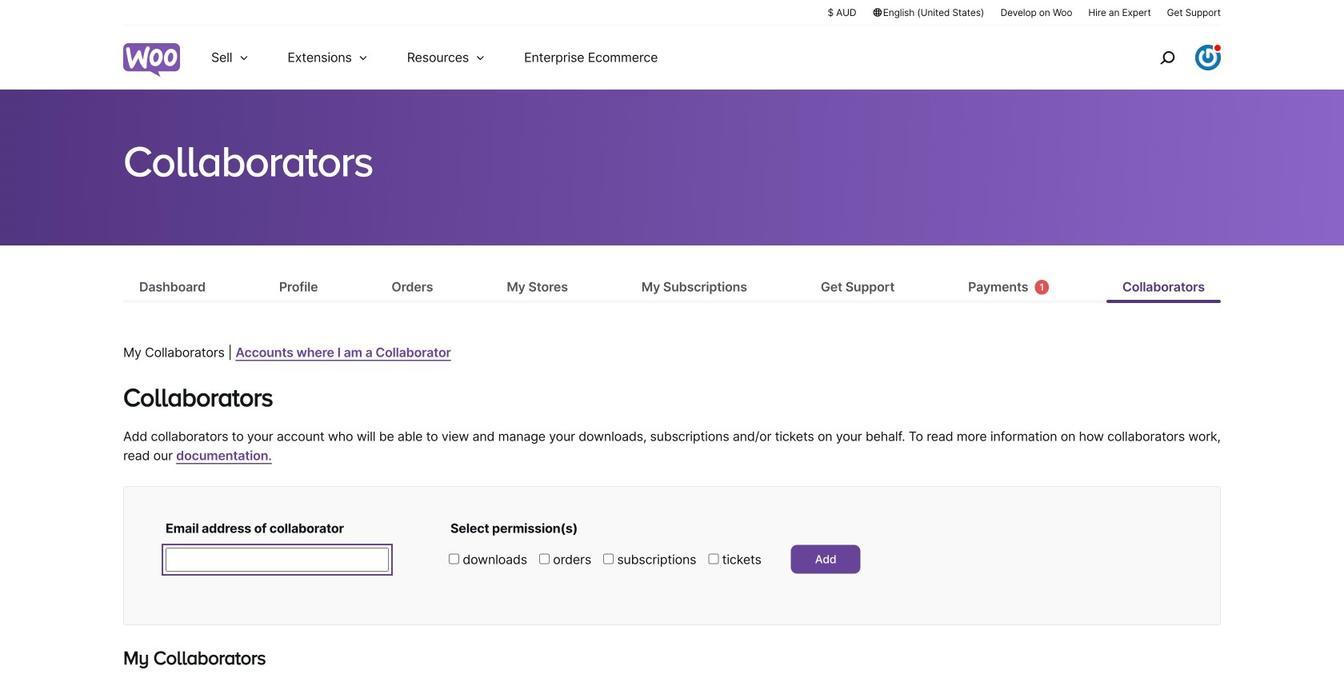 Task type: vqa. For each thing, say whether or not it's contained in the screenshot.
top your
no



Task type: locate. For each thing, give the bounding box(es) containing it.
None checkbox
[[449, 554, 459, 565], [540, 554, 550, 565], [604, 554, 614, 565], [709, 554, 719, 565], [449, 554, 459, 565], [540, 554, 550, 565], [604, 554, 614, 565], [709, 554, 719, 565]]

open account menu image
[[1196, 45, 1222, 70]]

search image
[[1155, 45, 1181, 70]]

service navigation menu element
[[1126, 32, 1222, 84]]



